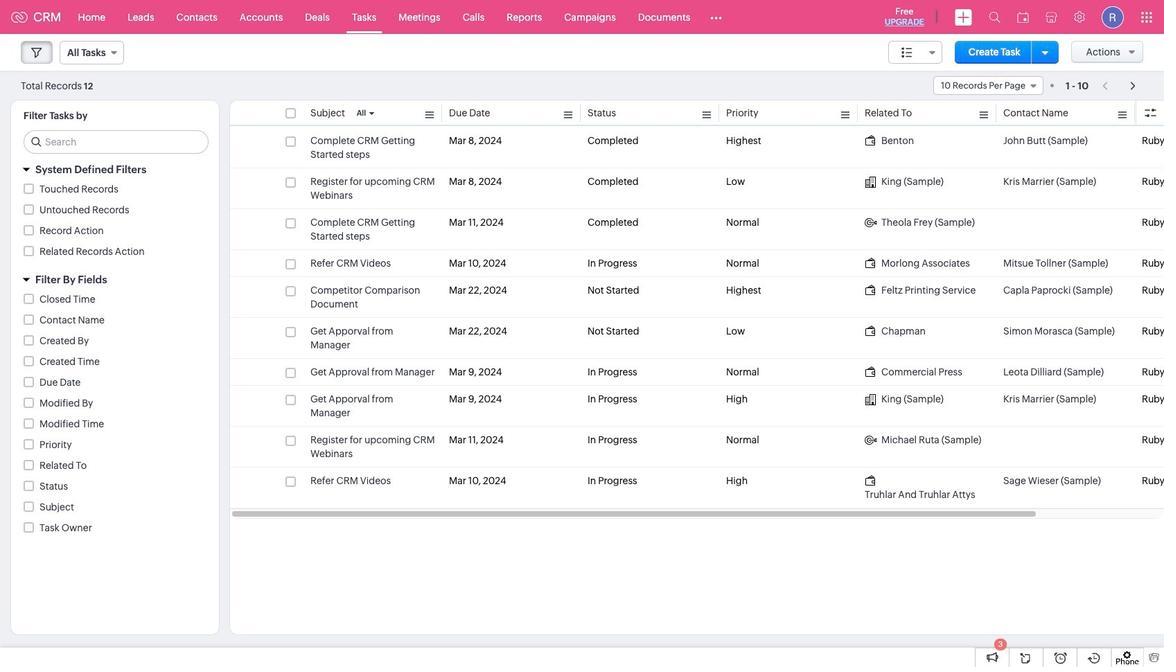 Task type: describe. For each thing, give the bounding box(es) containing it.
calendar image
[[1018, 11, 1030, 23]]

Other Modules field
[[702, 6, 732, 28]]

profile image
[[1103, 6, 1125, 28]]

profile element
[[1094, 0, 1133, 34]]

search image
[[989, 11, 1001, 23]]



Task type: locate. For each thing, give the bounding box(es) containing it.
row group
[[230, 128, 1165, 509]]

search element
[[981, 0, 1010, 34]]

logo image
[[11, 11, 28, 23]]

none field size
[[889, 41, 943, 64]]

create menu element
[[947, 0, 981, 34]]

size image
[[902, 46, 913, 59]]

Search text field
[[24, 131, 208, 153]]

create menu image
[[956, 9, 973, 25]]

None field
[[60, 41, 124, 64], [889, 41, 943, 64], [934, 76, 1044, 95], [60, 41, 124, 64], [934, 76, 1044, 95]]



Task type: vqa. For each thing, say whether or not it's contained in the screenshot.
CANCEL button
no



